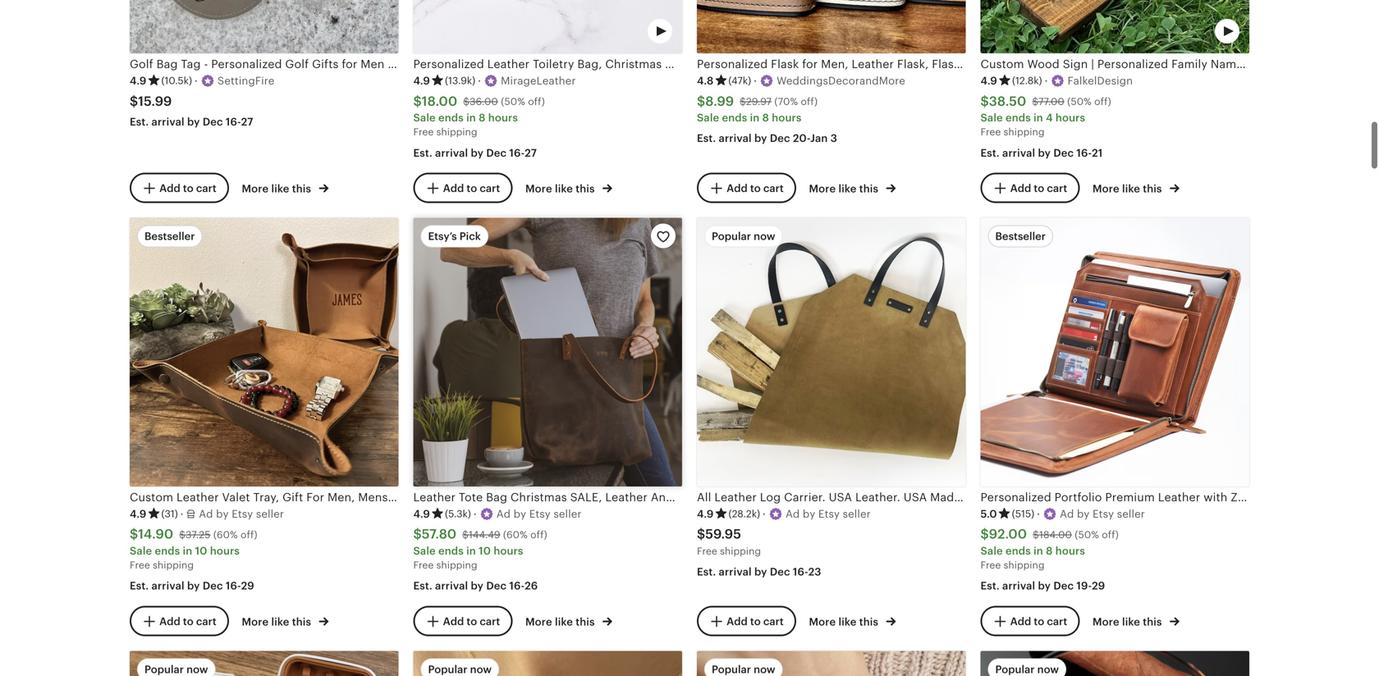 Task type: describe. For each thing, give the bounding box(es) containing it.
· for 92.00
[[1037, 508, 1041, 521]]

8 for 8.99
[[763, 112, 770, 124]]

off) for 38.50
[[1095, 96, 1112, 107]]

arrival for 59.95
[[719, 566, 752, 579]]

personalized flask for men, leather flask, flask personalized, flask leather, flasks
[[697, 58, 1154, 71]]

36.00
[[470, 96, 498, 107]]

dec for 14.90
[[203, 580, 223, 593]]

by inside $ 15.99 est. arrival by dec 16-27
[[187, 116, 200, 128]]

add to cart button down $ 15.99 est. arrival by dec 16-27
[[130, 173, 229, 203]]

4.9 for 14.90
[[130, 508, 147, 521]]

est. inside '$ 8.99 $ 29.97 (70% off) sale ends in 8 hours est. arrival by dec 20-jan 3'
[[697, 132, 716, 144]]

travel jewelry box, personalized gifts for her, christmas gifts for women, engraved jewelry case, birthday gifts, leather jewelry organizer image
[[130, 652, 399, 677]]

leather,
[[1072, 58, 1118, 71]]

1 personalized from the left
[[211, 58, 282, 71]]

4.9 for 38.50
[[981, 75, 998, 87]]

8 for 92.00
[[1046, 545, 1053, 557]]

15.99
[[138, 94, 172, 109]]

est. arrival by dec 16-29
[[130, 580, 254, 593]]

38.50
[[989, 94, 1027, 109]]

popular now for all leather log carrier. usa leather. usa made. waterproof military spec leather. brass hardware. fire wood carrier. made in minnesota image at the right of page
[[712, 230, 776, 243]]

shipping for 92.00
[[1004, 560, 1045, 571]]

· down tag
[[195, 75, 198, 87]]

off) for 8.99
[[801, 96, 818, 107]]

by for 57.80
[[471, 580, 484, 593]]

· for 57.80
[[474, 508, 477, 521]]

add to cart button for 18.00
[[414, 173, 513, 203]]

by for 38.50
[[1038, 147, 1051, 159]]

1 popular now link from the left
[[130, 652, 399, 677]]

golf bag tag - personalized golf gifts for men or woman - custom golf accessories
[[130, 58, 595, 71]]

in for 18.00
[[467, 112, 476, 124]]

(31)
[[161, 509, 178, 520]]

est. arrival by dec 16-27
[[414, 147, 537, 159]]

by for 59.95
[[755, 566, 768, 579]]

sale for 57.80
[[414, 545, 436, 557]]

this for 8.99
[[860, 183, 879, 195]]

add for 18.00
[[443, 182, 464, 195]]

add for 8.99
[[727, 182, 748, 195]]

20-
[[793, 132, 811, 144]]

8 for 18.00
[[479, 112, 486, 124]]

add to cart button for 57.80
[[414, 606, 513, 637]]

off) for 18.00
[[528, 96, 545, 107]]

(12.8k)
[[1013, 75, 1043, 86]]

to for 14.90
[[183, 616, 194, 628]]

all leather log carrier. usa leather. usa made. waterproof military spec leather. brass hardware. fire wood carrier. made in minnesota image
[[697, 218, 966, 487]]

personalized portfolio premium leather with zipper closure, elegant business gift for clients, engraved logo option available image
[[981, 218, 1250, 487]]

more like this link for 8.99
[[809, 179, 896, 196]]

more like this for 38.50
[[1093, 183, 1165, 195]]

more like this link for 59.95
[[809, 613, 896, 630]]

by for 14.90
[[187, 580, 200, 593]]

· for 38.50
[[1045, 75, 1048, 87]]

arrival for 92.00
[[1003, 580, 1036, 593]]

4 popular now link from the left
[[981, 652, 1250, 677]]

product video element for travel jewelry box, personalized gifts for her, christmas gifts for women, engraved jewelry case, birthday gifts, leather jewelry organizer image
[[130, 652, 399, 677]]

like for 14.90
[[271, 616, 289, 629]]

2 personalized from the left
[[697, 58, 768, 71]]

more like this link for 38.50
[[1093, 179, 1180, 196]]

hours for 92.00
[[1056, 545, 1086, 557]]

10 for 14.90
[[195, 545, 207, 557]]

add to cart button for 14.90
[[130, 606, 229, 637]]

to for 38.50
[[1034, 182, 1045, 195]]

(47k)
[[729, 75, 752, 86]]

$ 8.99 $ 29.97 (70% off) sale ends in 8 hours est. arrival by dec 20-jan 3
[[697, 94, 838, 144]]

popular now for custom birthstone bracelet, initial bracelet, unbiological sister bracelets birthstone jewelry birthday gift friendship bracelet for women image
[[712, 664, 776, 676]]

dec inside '$ 8.99 $ 29.97 (70% off) sale ends in 8 hours est. arrival by dec 20-jan 3'
[[770, 132, 791, 144]]

sale for 8.99
[[697, 112, 720, 124]]

$ 92.00 $ 184.00 (50% off) sale ends in 8 hours free shipping
[[981, 527, 1119, 571]]

arrival for 18.00
[[435, 147, 468, 159]]

4.9 up 59.95 at the right of the page
[[697, 508, 714, 521]]

· for 8.99
[[754, 75, 757, 87]]

29 for 14.90
[[241, 580, 254, 593]]

sale for 38.50
[[981, 112, 1003, 124]]

free for 38.50
[[981, 126, 1001, 137]]

1 for from the left
[[342, 58, 358, 71]]

21
[[1092, 147, 1103, 159]]

more like this for 59.95
[[809, 616, 882, 629]]

est. for 38.50
[[981, 147, 1000, 159]]

4.8
[[697, 75, 714, 87]]

arrival inside '$ 8.99 $ 29.97 (70% off) sale ends in 8 hours est. arrival by dec 20-jan 3'
[[719, 132, 752, 144]]

3 popular now link from the left
[[697, 652, 966, 677]]

add to cart for 38.50
[[1011, 182, 1068, 195]]

men,
[[821, 58, 849, 71]]

23
[[809, 566, 822, 579]]

est. for 57.80
[[414, 580, 433, 593]]

4.9 up 15.99
[[130, 75, 147, 87]]

custom
[[454, 58, 498, 71]]

(70%
[[775, 96, 798, 107]]

est. arrival by dec 16-23
[[697, 566, 822, 579]]

like for 18.00
[[555, 183, 573, 195]]

by inside '$ 8.99 $ 29.97 (70% off) sale ends in 8 hours est. arrival by dec 20-jan 3'
[[755, 132, 768, 144]]

cart for 38.50
[[1047, 182, 1068, 195]]

personalized handmade women gold name necklace,  minimalist christmas gift for her,  personalized gift for women who has everything image
[[414, 652, 682, 677]]

$ 57.80 $ 144.49 (60% off) sale ends in 10 hours free shipping
[[414, 527, 548, 571]]

3 golf from the left
[[501, 58, 524, 71]]

hours for 14.90
[[210, 545, 240, 557]]

free for 14.90
[[130, 560, 150, 571]]

(50% for 18.00
[[501, 96, 526, 107]]

product video element for the custom wood sign | personalized family name sign | last name pallet sign | wedding gift | home wall decor | anniversary gift image
[[981, 0, 1250, 54]]

this for 18.00
[[576, 183, 595, 195]]

29.97
[[746, 96, 772, 107]]

tag
[[181, 58, 201, 71]]

in for 57.80
[[467, 545, 476, 557]]

add down $ 15.99 est. arrival by dec 16-27
[[159, 182, 180, 195]]

add to cart for 14.90
[[159, 616, 217, 628]]

add for 57.80
[[443, 616, 464, 628]]

est. arrival by dec 16-26
[[414, 580, 538, 593]]

$ 18.00 $ 36.00 (50% off) sale ends in 8 hours free shipping
[[414, 94, 545, 137]]

sale for 18.00
[[414, 112, 436, 124]]

18.00
[[422, 94, 458, 109]]

$ inside $ 15.99 est. arrival by dec 16-27
[[130, 94, 138, 109]]

custom wood sign | personalized family name sign | last name pallet sign | wedding gift | home wall decor | anniversary gift image
[[981, 0, 1250, 54]]

3
[[831, 132, 838, 144]]

27 inside $ 15.99 est. arrival by dec 16-27
[[241, 116, 253, 128]]

free inside $ 59.95 free shipping
[[697, 546, 718, 557]]

like for 8.99
[[839, 183, 857, 195]]

hours for 8.99
[[772, 112, 802, 124]]

add to cart button for 8.99
[[697, 173, 796, 203]]

shipping for 14.90
[[153, 560, 194, 571]]

ends for 14.90
[[155, 545, 180, 557]]

2 popular now link from the left
[[414, 652, 682, 677]]

59.95
[[706, 527, 742, 542]]

add for 92.00
[[1011, 616, 1032, 628]]

cart for 59.95
[[764, 616, 784, 628]]

$ 59.95 free shipping
[[697, 527, 761, 557]]

cart for 14.90
[[196, 616, 217, 628]]

accessories
[[528, 58, 595, 71]]

cart for 8.99
[[764, 182, 784, 195]]

now for all leather log carrier. usa leather. usa made. waterproof military spec leather. brass hardware. fire wood carrier. made in minnesota image at the right of page
[[754, 230, 776, 243]]

· for 18.00
[[478, 75, 481, 87]]

dec for 38.50
[[1054, 147, 1074, 159]]

like for 38.50
[[1123, 183, 1141, 195]]

5.0
[[981, 508, 998, 521]]

10 for 57.80
[[479, 545, 491, 557]]

shipping for 38.50
[[1004, 126, 1045, 137]]

2 for from the left
[[803, 58, 818, 71]]

· right (28.2k) on the bottom
[[763, 508, 766, 521]]

14.90
[[138, 527, 173, 542]]

est. arrival by dec 19-29
[[981, 580, 1106, 593]]



Task type: locate. For each thing, give the bounding box(es) containing it.
cart down '$ 8.99 $ 29.97 (70% off) sale ends in 8 hours est. arrival by dec 20-jan 3'
[[764, 182, 784, 195]]

by down $ 59.95 free shipping
[[755, 566, 768, 579]]

free inside $ 57.80 $ 144.49 (60% off) sale ends in 10 hours free shipping
[[414, 560, 434, 571]]

free for 57.80
[[414, 560, 434, 571]]

26
[[525, 580, 538, 593]]

add to cart down est. arrival by dec 16-23
[[727, 616, 784, 628]]

$ 38.50 $ 77.00 (50% off) sale ends in 4 hours free shipping
[[981, 94, 1112, 137]]

16- inside $ 15.99 est. arrival by dec 16-27
[[226, 116, 241, 128]]

off) right 37.25 at the bottom left of the page
[[241, 530, 258, 541]]

popular for all leather log carrier. usa leather. usa made. waterproof military spec leather. brass hardware. fire wood carrier. made in minnesota image at the right of page
[[712, 230, 751, 243]]

shipping down 59.95 at the right of the page
[[720, 546, 761, 557]]

cart
[[196, 182, 217, 195], [480, 182, 500, 195], [764, 182, 784, 195], [1047, 182, 1068, 195], [196, 616, 217, 628], [480, 616, 500, 628], [764, 616, 784, 628], [1047, 616, 1068, 628]]

4
[[1046, 112, 1053, 124]]

sale down 38.50
[[981, 112, 1003, 124]]

(50% right 184.00
[[1075, 530, 1100, 541]]

flask up (12.8k)
[[1041, 58, 1069, 71]]

add to cart button for 38.50
[[981, 173, 1080, 203]]

29 down $ 14.90 $ 37.25 (60% off) sale ends in 10 hours free shipping
[[241, 580, 254, 593]]

personalized up (47k)
[[697, 58, 768, 71]]

29
[[241, 580, 254, 593], [1092, 580, 1106, 593]]

more like this link for 18.00
[[526, 179, 613, 196]]

more like this for 18.00
[[526, 183, 598, 195]]

8 down "29.97"
[[763, 112, 770, 124]]

for
[[342, 58, 358, 71], [803, 58, 818, 71]]

16- for 38.50
[[1077, 147, 1092, 159]]

hours for 18.00
[[488, 112, 518, 124]]

custom leather valet tray, gift for men, mens gift, gift for him, anniversary gift, personalized gift, husband gift, christmas gift for him image
[[130, 218, 399, 487]]

shipping up est. arrival by dec 16-29 on the left of page
[[153, 560, 194, 571]]

this for 59.95
[[860, 616, 879, 629]]

arrival for 38.50
[[1003, 147, 1036, 159]]

2 29 from the left
[[1092, 580, 1106, 593]]

(50% for 38.50
[[1068, 96, 1092, 107]]

4.9 up 14.90
[[130, 508, 147, 521]]

in for 8.99
[[750, 112, 760, 124]]

(50%
[[501, 96, 526, 107], [1068, 96, 1092, 107], [1075, 530, 1100, 541]]

16- for 18.00
[[510, 147, 525, 159]]

0 horizontal spatial golf
[[130, 58, 153, 71]]

add to cart down $ 15.99 est. arrival by dec 16-27
[[159, 182, 217, 195]]

to for 18.00
[[467, 182, 477, 195]]

1 horizontal spatial (60%
[[503, 530, 528, 541]]

leather
[[852, 58, 894, 71]]

hours down the 144.49
[[494, 545, 524, 557]]

1 horizontal spatial golf
[[285, 58, 309, 71]]

add to cart button down est. arrival by dec 16-29 on the left of page
[[130, 606, 229, 637]]

to down est. arrival by dec 16-27
[[467, 182, 477, 195]]

more like this link
[[242, 179, 329, 196], [526, 179, 613, 196], [809, 179, 896, 196], [1093, 179, 1180, 196], [242, 613, 329, 630], [526, 613, 613, 630], [809, 613, 896, 630], [1093, 613, 1180, 630]]

off) for 14.90
[[241, 530, 258, 541]]

off) up 26
[[531, 530, 548, 541]]

cart down est. arrival by dec 16-21
[[1047, 182, 1068, 195]]

arrival inside $ 15.99 est. arrival by dec 16-27
[[152, 116, 185, 128]]

shipping up est. arrival by dec 16-26
[[437, 560, 478, 571]]

by down $ 57.80 $ 144.49 (60% off) sale ends in 10 hours free shipping
[[471, 580, 484, 593]]

(60% for 14.90
[[213, 530, 238, 541]]

free inside $ 38.50 $ 77.00 (50% off) sale ends in 4 hours free shipping
[[981, 126, 1001, 137]]

hours inside $ 14.90 $ 37.25 (60% off) sale ends in 10 hours free shipping
[[210, 545, 240, 557]]

add to cart button down '$ 8.99 $ 29.97 (70% off) sale ends in 8 hours est. arrival by dec 20-jan 3'
[[697, 173, 796, 203]]

1 horizontal spatial -
[[447, 58, 451, 71]]

ends inside $ 92.00 $ 184.00 (50% off) sale ends in 8 hours free shipping
[[1006, 545, 1031, 557]]

(50% right 77.00
[[1068, 96, 1092, 107]]

more like this link for 14.90
[[242, 613, 329, 630]]

0 horizontal spatial 29
[[241, 580, 254, 593]]

add to cart button for 92.00
[[981, 606, 1080, 637]]

in for 14.90
[[183, 545, 192, 557]]

off) inside $ 14.90 $ 37.25 (60% off) sale ends in 10 hours free shipping
[[241, 530, 258, 541]]

1 horizontal spatial 8
[[763, 112, 770, 124]]

hours down 36.00
[[488, 112, 518, 124]]

$
[[130, 94, 138, 109], [414, 94, 422, 109], [697, 94, 706, 109], [981, 94, 989, 109], [463, 96, 470, 107], [740, 96, 746, 107], [1033, 96, 1039, 107], [130, 527, 138, 542], [414, 527, 422, 542], [697, 527, 706, 542], [981, 527, 989, 542], [179, 530, 186, 541], [463, 530, 469, 541], [1033, 530, 1040, 541]]

more for 59.95
[[809, 616, 836, 629]]

by down $ 92.00 $ 184.00 (50% off) sale ends in 8 hours free shipping
[[1038, 580, 1051, 593]]

0 horizontal spatial bestseller
[[145, 230, 195, 243]]

1 (60% from the left
[[213, 530, 238, 541]]

19-
[[1077, 580, 1092, 593]]

or
[[388, 58, 400, 71]]

hours inside '$ 8.99 $ 29.97 (70% off) sale ends in 8 hours est. arrival by dec 20-jan 3'
[[772, 112, 802, 124]]

off) inside '$ 8.99 $ 29.97 (70% off) sale ends in 8 hours est. arrival by dec 20-jan 3'
[[801, 96, 818, 107]]

in for 92.00
[[1034, 545, 1044, 557]]

0 horizontal spatial 8
[[479, 112, 486, 124]]

cart for 57.80
[[480, 616, 500, 628]]

ends inside $ 38.50 $ 77.00 (50% off) sale ends in 4 hours free shipping
[[1006, 112, 1031, 124]]

by down (10.5k)
[[187, 116, 200, 128]]

flask up (70%
[[771, 58, 799, 71]]

to down est. arrival by dec 16-21
[[1034, 182, 1045, 195]]

est. down 14.90
[[130, 580, 149, 593]]

4.9 down the personalized, at right top
[[981, 75, 998, 87]]

now
[[754, 230, 776, 243], [187, 664, 208, 676], [470, 664, 492, 676], [754, 664, 776, 676], [1038, 664, 1059, 676]]

sale inside $ 92.00 $ 184.00 (50% off) sale ends in 8 hours free shipping
[[981, 545, 1003, 557]]

ends inside $ 14.90 $ 37.25 (60% off) sale ends in 10 hours free shipping
[[155, 545, 180, 557]]

add to cart for 57.80
[[443, 616, 500, 628]]

8 inside '$ 8.99 $ 29.97 (70% off) sale ends in 8 hours est. arrival by dec 20-jan 3'
[[763, 112, 770, 124]]

etsy's
[[428, 230, 457, 243]]

8 inside $ 92.00 $ 184.00 (50% off) sale ends in 8 hours free shipping
[[1046, 545, 1053, 557]]

custom birthstone bracelet, initial bracelet, unbiological sister bracelets birthstone jewelry birthday gift friendship bracelet for women image
[[697, 652, 966, 677]]

dec for 57.80
[[486, 580, 507, 593]]

add
[[159, 182, 180, 195], [443, 182, 464, 195], [727, 182, 748, 195], [1011, 182, 1032, 195], [159, 616, 180, 628], [443, 616, 464, 628], [727, 616, 748, 628], [1011, 616, 1032, 628]]

add to cart button down est. arrival by dec 19-29
[[981, 606, 1080, 637]]

flask right the flask,
[[932, 58, 960, 71]]

this for 92.00
[[1143, 616, 1163, 629]]

1 horizontal spatial flask
[[932, 58, 960, 71]]

dec
[[203, 116, 223, 128], [770, 132, 791, 144], [486, 147, 507, 159], [1054, 147, 1074, 159], [770, 566, 791, 579], [203, 580, 223, 593], [486, 580, 507, 593], [1054, 580, 1074, 593]]

arrival
[[152, 116, 185, 128], [719, 132, 752, 144], [435, 147, 468, 159], [1003, 147, 1036, 159], [719, 566, 752, 579], [152, 580, 185, 593], [435, 580, 468, 593], [1003, 580, 1036, 593]]

1 horizontal spatial 27
[[525, 147, 537, 159]]

in down the 144.49
[[467, 545, 476, 557]]

cart for 18.00
[[480, 182, 500, 195]]

cart down $ 15.99 est. arrival by dec 16-27
[[196, 182, 217, 195]]

personalized flask for men, leather flask, flask personalized, flask leather, flasks image
[[697, 0, 966, 54]]

cart for 92.00
[[1047, 616, 1068, 628]]

to for 92.00
[[1034, 616, 1045, 628]]

(515)
[[1012, 509, 1035, 520]]

est. down 92.00
[[981, 580, 1000, 593]]

10 down 37.25 at the bottom left of the page
[[195, 545, 207, 557]]

like for 92.00
[[1123, 616, 1141, 629]]

by for 18.00
[[471, 147, 484, 159]]

to down '$ 8.99 $ 29.97 (70% off) sale ends in 8 hours est. arrival by dec 20-jan 3'
[[751, 182, 761, 195]]

add for 14.90
[[159, 616, 180, 628]]

arrival for 14.90
[[152, 580, 185, 593]]

1 horizontal spatial bestseller
[[996, 230, 1046, 243]]

ends down 14.90
[[155, 545, 180, 557]]

est. for 18.00
[[414, 147, 433, 159]]

- up (13.9k)
[[447, 58, 451, 71]]

hours right 4
[[1056, 112, 1086, 124]]

off) inside $ 18.00 $ 36.00 (50% off) sale ends in 8 hours free shipping
[[528, 96, 545, 107]]

(50% inside $ 18.00 $ 36.00 (50% off) sale ends in 8 hours free shipping
[[501, 96, 526, 107]]

off) inside $ 92.00 $ 184.00 (50% off) sale ends in 8 hours free shipping
[[1102, 530, 1119, 541]]

144.49
[[469, 530, 501, 541]]

add down est. arrival by dec 16-29 on the left of page
[[159, 616, 180, 628]]

sale down 57.80
[[414, 545, 436, 557]]

product video element for personalized handmade women gold name necklace,  minimalist christmas gift for her,  personalized gift for women who has everything image
[[414, 652, 682, 677]]

hours inside $ 57.80 $ 144.49 (60% off) sale ends in 10 hours free shipping
[[494, 545, 524, 557]]

ends inside $ 57.80 $ 144.49 (60% off) sale ends in 10 hours free shipping
[[439, 545, 464, 557]]

(60% for 57.80
[[503, 530, 528, 541]]

dec for 59.95
[[770, 566, 791, 579]]

hours inside $ 38.50 $ 77.00 (50% off) sale ends in 4 hours free shipping
[[1056, 112, 1086, 124]]

popular
[[712, 230, 751, 243], [145, 664, 184, 676], [428, 664, 468, 676], [712, 664, 751, 676], [996, 664, 1035, 676]]

· down custom
[[478, 75, 481, 87]]

1 flask from the left
[[771, 58, 799, 71]]

arrival down $ 18.00 $ 36.00 (50% off) sale ends in 8 hours free shipping
[[435, 147, 468, 159]]

shipping up est. arrival by dec 19-29
[[1004, 560, 1045, 571]]

2 horizontal spatial golf
[[501, 58, 524, 71]]

by down $ 18.00 $ 36.00 (50% off) sale ends in 8 hours free shipping
[[471, 147, 484, 159]]

8 down 184.00
[[1046, 545, 1053, 557]]

hours down 37.25 at the bottom left of the page
[[210, 545, 240, 557]]

2 (60% from the left
[[503, 530, 528, 541]]

hours for 57.80
[[494, 545, 524, 557]]

popular now link
[[130, 652, 399, 677], [414, 652, 682, 677], [697, 652, 966, 677], [981, 652, 1250, 677]]

4.9 up 57.80
[[414, 508, 430, 521]]

hours for 38.50
[[1056, 112, 1086, 124]]

(13.9k)
[[445, 75, 476, 86]]

bag
[[157, 58, 178, 71]]

personalized leather toiletry bag, christmas gift for him, men's travel dopp kit, personalized groomsmen gift, husband, father,gifts for dad image
[[414, 0, 682, 54]]

free inside $ 14.90 $ 37.25 (60% off) sale ends in 10 hours free shipping
[[130, 560, 150, 571]]

16-
[[226, 116, 241, 128], [510, 147, 525, 159], [1077, 147, 1092, 159], [793, 566, 809, 579], [226, 580, 241, 593], [510, 580, 525, 593]]

for left men,
[[803, 58, 818, 71]]

1 horizontal spatial 29
[[1092, 580, 1106, 593]]

0 horizontal spatial (60%
[[213, 530, 238, 541]]

arrival down $ 14.90 $ 37.25 (60% off) sale ends in 10 hours free shipping
[[152, 580, 185, 593]]

bestseller
[[145, 230, 195, 243], [996, 230, 1046, 243]]

woman
[[403, 58, 444, 71]]

8 down 36.00
[[479, 112, 486, 124]]

pick
[[460, 230, 481, 243]]

sale inside $ 14.90 $ 37.25 (60% off) sale ends in 10 hours free shipping
[[130, 545, 152, 557]]

1 - from the left
[[204, 58, 208, 71]]

add to cart for 8.99
[[727, 182, 784, 195]]

sale inside $ 57.80 $ 144.49 (60% off) sale ends in 10 hours free shipping
[[414, 545, 436, 557]]

shipping inside $ 38.50 $ 77.00 (50% off) sale ends in 4 hours free shipping
[[1004, 126, 1045, 137]]

in down "29.97"
[[750, 112, 760, 124]]

2 horizontal spatial flask
[[1041, 58, 1069, 71]]

personalized,
[[964, 58, 1038, 71]]

0 vertical spatial 27
[[241, 116, 253, 128]]

by for 92.00
[[1038, 580, 1051, 593]]

dec inside $ 15.99 est. arrival by dec 16-27
[[203, 116, 223, 128]]

(60%
[[213, 530, 238, 541], [503, 530, 528, 541]]

(60% inside $ 14.90 $ 37.25 (60% off) sale ends in 10 hours free shipping
[[213, 530, 238, 541]]

shipping for 57.80
[[437, 560, 478, 571]]

etsy's pick
[[428, 230, 481, 243]]

2 horizontal spatial 8
[[1046, 545, 1053, 557]]

-
[[204, 58, 208, 71], [447, 58, 451, 71]]

free down 14.90
[[130, 560, 150, 571]]

(50% for 92.00
[[1075, 530, 1100, 541]]

2 bestseller from the left
[[996, 230, 1046, 243]]

- right tag
[[204, 58, 208, 71]]

1 horizontal spatial personalized
[[697, 58, 768, 71]]

dec for 92.00
[[1054, 580, 1074, 593]]

more for 38.50
[[1093, 183, 1120, 195]]

off) down accessories
[[528, 96, 545, 107]]

ends inside $ 18.00 $ 36.00 (50% off) sale ends in 8 hours free shipping
[[439, 112, 464, 124]]

gifts
[[312, 58, 339, 71]]

add down est. arrival by dec 16-21
[[1011, 182, 1032, 195]]

16- for 59.95
[[793, 566, 809, 579]]

(50% inside $ 38.50 $ 77.00 (50% off) sale ends in 4 hours free shipping
[[1068, 96, 1092, 107]]

2 - from the left
[[447, 58, 451, 71]]

like for 57.80
[[555, 616, 573, 629]]

· right (47k)
[[754, 75, 757, 87]]

$ inside $ 59.95 free shipping
[[697, 527, 706, 542]]

off) inside $ 57.80 $ 144.49 (60% off) sale ends in 10 hours free shipping
[[531, 530, 548, 541]]

77.00
[[1039, 96, 1065, 107]]

2 flask from the left
[[932, 58, 960, 71]]

est. arrival by dec 16-21
[[981, 147, 1103, 159]]

this for 57.80
[[576, 616, 595, 629]]

add to cart button for 59.95
[[697, 606, 796, 637]]

ends for 57.80
[[439, 545, 464, 557]]

1 golf from the left
[[130, 58, 153, 71]]

(5.3k)
[[445, 509, 471, 520]]

16- for 57.80
[[510, 580, 525, 593]]

(60% inside $ 57.80 $ 144.49 (60% off) sale ends in 10 hours free shipping
[[503, 530, 528, 541]]

0 horizontal spatial 27
[[241, 116, 253, 128]]

est. down 15.99
[[130, 116, 149, 128]]

arrival down $ 57.80 $ 144.49 (60% off) sale ends in 10 hours free shipping
[[435, 580, 468, 593]]

more for 8.99
[[809, 183, 836, 195]]

add to cart button down est. arrival by dec 16-21
[[981, 173, 1080, 203]]

shipping inside $ 59.95 free shipping
[[720, 546, 761, 557]]

in inside '$ 8.99 $ 29.97 (70% off) sale ends in 8 hours est. arrival by dec 20-jan 3'
[[750, 112, 760, 124]]

add down est. arrival by dec 16-26
[[443, 616, 464, 628]]

arrival for 57.80
[[435, 580, 468, 593]]

free inside $ 92.00 $ 184.00 (50% off) sale ends in 8 hours free shipping
[[981, 560, 1001, 571]]

add for 38.50
[[1011, 182, 1032, 195]]

hours down 184.00
[[1056, 545, 1086, 557]]

dec for 18.00
[[486, 147, 507, 159]]

est. down 8.99 at top
[[697, 132, 716, 144]]

0 horizontal spatial for
[[342, 58, 358, 71]]

1 vertical spatial 27
[[525, 147, 537, 159]]

more like this for 8.99
[[809, 183, 882, 195]]

ends for 18.00
[[439, 112, 464, 124]]

product video element
[[414, 0, 682, 54], [981, 0, 1250, 54], [130, 652, 399, 677], [414, 652, 682, 677]]

by
[[187, 116, 200, 128], [755, 132, 768, 144], [471, 147, 484, 159], [1038, 147, 1051, 159], [755, 566, 768, 579], [187, 580, 200, 593], [471, 580, 484, 593], [1038, 580, 1051, 593]]

to down est. arrival by dec 16-23
[[751, 616, 761, 628]]

for left men
[[342, 58, 358, 71]]

· for 14.90
[[180, 508, 184, 521]]

jan
[[811, 132, 828, 144]]

ends down 18.00
[[439, 112, 464, 124]]

in left 4
[[1034, 112, 1044, 124]]

ends for 38.50
[[1006, 112, 1031, 124]]

184.00
[[1040, 530, 1073, 541]]

bestseller for 14.90
[[145, 230, 195, 243]]

8.99
[[706, 94, 734, 109]]

free down 38.50
[[981, 126, 1001, 137]]

personalized
[[211, 58, 282, 71], [697, 58, 768, 71]]

ends for 92.00
[[1006, 545, 1031, 557]]

by down $ 14.90 $ 37.25 (60% off) sale ends in 10 hours free shipping
[[187, 580, 200, 593]]

hours inside $ 18.00 $ 36.00 (50% off) sale ends in 8 hours free shipping
[[488, 112, 518, 124]]

arrival down $ 59.95 free shipping
[[719, 566, 752, 579]]

2 10 from the left
[[479, 545, 491, 557]]

add to cart down '$ 8.99 $ 29.97 (70% off) sale ends in 8 hours est. arrival by dec 20-jan 3'
[[727, 182, 784, 195]]

to for 59.95
[[751, 616, 761, 628]]

$ 15.99 est. arrival by dec 16-27
[[130, 94, 253, 128]]

· right (5.3k)
[[474, 508, 477, 521]]

shipping inside $ 14.90 $ 37.25 (60% off) sale ends in 10 hours free shipping
[[153, 560, 194, 571]]

29 for 92.00
[[1092, 580, 1106, 593]]

off) for 57.80
[[531, 530, 548, 541]]

1 10 from the left
[[195, 545, 207, 557]]

add to cart button down est. arrival by dec 16-26
[[414, 606, 513, 637]]

in inside $ 18.00 $ 36.00 (50% off) sale ends in 8 hours free shipping
[[467, 112, 476, 124]]

10 inside $ 14.90 $ 37.25 (60% off) sale ends in 10 hours free shipping
[[195, 545, 207, 557]]

1 29 from the left
[[241, 580, 254, 593]]

more for 18.00
[[526, 183, 552, 195]]

(28.2k)
[[729, 509, 761, 520]]

2 golf from the left
[[285, 58, 309, 71]]

flasks
[[1121, 58, 1154, 71]]

1 bestseller from the left
[[145, 230, 195, 243]]

more like this link for 57.80
[[526, 613, 613, 630]]

add to cart
[[159, 182, 217, 195], [443, 182, 500, 195], [727, 182, 784, 195], [1011, 182, 1068, 195], [159, 616, 217, 628], [443, 616, 500, 628], [727, 616, 784, 628], [1011, 616, 1068, 628]]

free for 18.00
[[414, 126, 434, 137]]

add for 59.95
[[727, 616, 748, 628]]

to for 8.99
[[751, 182, 761, 195]]

add to cart down est. arrival by dec 16-27
[[443, 182, 500, 195]]

shipping
[[437, 126, 478, 137], [1004, 126, 1045, 137], [720, 546, 761, 557], [153, 560, 194, 571], [437, 560, 478, 571], [1004, 560, 1045, 571]]

est. inside $ 15.99 est. arrival by dec 16-27
[[130, 116, 149, 128]]

hours inside $ 92.00 $ 184.00 (50% off) sale ends in 8 hours free shipping
[[1056, 545, 1086, 557]]

arrival down 8.99 at top
[[719, 132, 752, 144]]

1 horizontal spatial 10
[[479, 545, 491, 557]]

29 down $ 92.00 $ 184.00 (50% off) sale ends in 8 hours free shipping
[[1092, 580, 1106, 593]]

8 inside $ 18.00 $ 36.00 (50% off) sale ends in 8 hours free shipping
[[479, 112, 486, 124]]

golf left bag in the top of the page
[[130, 58, 153, 71]]

(10.5k)
[[161, 75, 192, 86]]

in
[[467, 112, 476, 124], [750, 112, 760, 124], [1034, 112, 1044, 124], [183, 545, 192, 557], [467, 545, 476, 557], [1034, 545, 1044, 557]]

1 horizontal spatial for
[[803, 58, 818, 71]]

free
[[414, 126, 434, 137], [981, 126, 1001, 137], [697, 546, 718, 557], [130, 560, 150, 571], [414, 560, 434, 571], [981, 560, 1001, 571]]

shipping inside $ 18.00 $ 36.00 (50% off) sale ends in 8 hours free shipping
[[437, 126, 478, 137]]

to down $ 15.99 est. arrival by dec 16-27
[[183, 182, 194, 195]]

16- for 14.90
[[226, 580, 241, 593]]

0 horizontal spatial flask
[[771, 58, 799, 71]]

57.80
[[422, 527, 457, 542]]

golf left "gifts"
[[285, 58, 309, 71]]

off) for 92.00
[[1102, 530, 1119, 541]]

$ 14.90 $ 37.25 (60% off) sale ends in 10 hours free shipping
[[130, 527, 258, 571]]

sale inside $ 18.00 $ 36.00 (50% off) sale ends in 8 hours free shipping
[[414, 112, 436, 124]]

product video element for personalized leather toiletry bag, christmas gift for him, men's travel dopp kit, personalized groomsmen gift, husband, father,gifts for dad image
[[414, 0, 682, 54]]

more
[[242, 183, 269, 195], [526, 183, 552, 195], [809, 183, 836, 195], [1093, 183, 1120, 195], [242, 616, 269, 629], [526, 616, 552, 629], [809, 616, 836, 629], [1093, 616, 1120, 629]]

10 inside $ 57.80 $ 144.49 (60% off) sale ends in 10 hours free shipping
[[479, 545, 491, 557]]

sale down 8.99 at top
[[697, 112, 720, 124]]

free down 57.80
[[414, 560, 434, 571]]

this
[[292, 183, 311, 195], [576, 183, 595, 195], [860, 183, 879, 195], [1143, 183, 1163, 195], [292, 616, 311, 629], [576, 616, 595, 629], [860, 616, 879, 629], [1143, 616, 1163, 629]]

add to cart button
[[130, 173, 229, 203], [414, 173, 513, 203], [697, 173, 796, 203], [981, 173, 1080, 203], [130, 606, 229, 637], [414, 606, 513, 637], [697, 606, 796, 637], [981, 606, 1080, 637]]

0 horizontal spatial -
[[204, 58, 208, 71]]

ends inside '$ 8.99 $ 29.97 (70% off) sale ends in 8 hours est. arrival by dec 20-jan 3'
[[722, 112, 748, 124]]

flask,
[[898, 58, 929, 71]]

0 horizontal spatial personalized
[[211, 58, 282, 71]]

add down est. arrival by dec 16-27
[[443, 182, 464, 195]]

3 flask from the left
[[1041, 58, 1069, 71]]

in inside $ 57.80 $ 144.49 (60% off) sale ends in 10 hours free shipping
[[467, 545, 476, 557]]

cart down est. arrival by dec 16-29 on the left of page
[[196, 616, 217, 628]]

sale
[[414, 112, 436, 124], [697, 112, 720, 124], [981, 112, 1003, 124], [130, 545, 152, 557], [414, 545, 436, 557], [981, 545, 1003, 557]]

sale inside $ 38.50 $ 77.00 (50% off) sale ends in 4 hours free shipping
[[981, 112, 1003, 124]]

more for 92.00
[[1093, 616, 1120, 629]]

off) right 184.00
[[1102, 530, 1119, 541]]

like
[[271, 183, 289, 195], [555, 183, 573, 195], [839, 183, 857, 195], [1123, 183, 1141, 195], [271, 616, 289, 629], [555, 616, 573, 629], [839, 616, 857, 629], [1123, 616, 1141, 629]]

in inside $ 38.50 $ 77.00 (50% off) sale ends in 4 hours free shipping
[[1034, 112, 1044, 124]]

golf bag tag - personalized golf gifts for men or woman - custom golf accessories image
[[130, 0, 399, 54]]

cart down est. arrival by dec 19-29
[[1047, 616, 1068, 628]]

custom whiskey glass with premium quality side and bottom engraving for any special occasion. image
[[981, 652, 1250, 677]]

est. down 57.80
[[414, 580, 433, 593]]

in inside $ 14.90 $ 37.25 (60% off) sale ends in 10 hours free shipping
[[183, 545, 192, 557]]

0 horizontal spatial 10
[[195, 545, 207, 557]]

more like this for 92.00
[[1093, 616, 1165, 629]]

arrival down $ 38.50 $ 77.00 (50% off) sale ends in 4 hours free shipping
[[1003, 147, 1036, 159]]

popular now
[[712, 230, 776, 243], [145, 664, 208, 676], [428, 664, 492, 676], [712, 664, 776, 676], [996, 664, 1059, 676]]

hours down (70%
[[772, 112, 802, 124]]

sale for 92.00
[[981, 545, 1003, 557]]

off)
[[528, 96, 545, 107], [801, 96, 818, 107], [1095, 96, 1112, 107], [241, 530, 258, 541], [531, 530, 548, 541], [1102, 530, 1119, 541]]

10
[[195, 545, 207, 557], [479, 545, 491, 557]]

(50% inside $ 92.00 $ 184.00 (50% off) sale ends in 8 hours free shipping
[[1075, 530, 1100, 541]]

more like this
[[242, 183, 314, 195], [526, 183, 598, 195], [809, 183, 882, 195], [1093, 183, 1165, 195], [242, 616, 314, 629], [526, 616, 598, 629], [809, 616, 882, 629], [1093, 616, 1165, 629]]

hours
[[488, 112, 518, 124], [772, 112, 802, 124], [1056, 112, 1086, 124], [210, 545, 240, 557], [494, 545, 524, 557], [1056, 545, 1086, 557]]

ends down 92.00
[[1006, 545, 1031, 557]]

cart down est. arrival by dec 16-26
[[480, 616, 500, 628]]

· right (12.8k)
[[1045, 75, 1048, 87]]

ends down 57.80
[[439, 545, 464, 557]]

free down 92.00
[[981, 560, 1001, 571]]

free for 92.00
[[981, 560, 1001, 571]]

est.
[[130, 116, 149, 128], [697, 132, 716, 144], [414, 147, 433, 159], [981, 147, 1000, 159], [697, 566, 716, 579], [130, 580, 149, 593], [414, 580, 433, 593], [981, 580, 1000, 593]]

to down est. arrival by dec 16-29 on the left of page
[[183, 616, 194, 628]]

shipping inside $ 92.00 $ 184.00 (50% off) sale ends in 8 hours free shipping
[[1004, 560, 1045, 571]]

sale for 14.90
[[130, 545, 152, 557]]

4.9
[[130, 75, 147, 87], [414, 75, 430, 87], [981, 75, 998, 87], [130, 508, 147, 521], [414, 508, 430, 521], [697, 508, 714, 521]]

men
[[361, 58, 385, 71]]

off) inside $ 38.50 $ 77.00 (50% off) sale ends in 4 hours free shipping
[[1095, 96, 1112, 107]]

·
[[195, 75, 198, 87], [478, 75, 481, 87], [754, 75, 757, 87], [1045, 75, 1048, 87], [180, 508, 184, 521], [474, 508, 477, 521], [763, 508, 766, 521], [1037, 508, 1041, 521]]

free inside $ 18.00 $ 36.00 (50% off) sale ends in 8 hours free shipping
[[414, 126, 434, 137]]

golf
[[130, 58, 153, 71], [285, 58, 309, 71], [501, 58, 524, 71]]

sale down 92.00
[[981, 545, 1003, 557]]

in inside $ 92.00 $ 184.00 (50% off) sale ends in 8 hours free shipping
[[1034, 545, 1044, 557]]

37.25
[[186, 530, 211, 541]]

ends for 8.99
[[722, 112, 748, 124]]

shipping inside $ 57.80 $ 144.49 (60% off) sale ends in 10 hours free shipping
[[437, 560, 478, 571]]

(60% right 37.25 at the bottom left of the page
[[213, 530, 238, 541]]

sale inside '$ 8.99 $ 29.97 (70% off) sale ends in 8 hours est. arrival by dec 20-jan 3'
[[697, 112, 720, 124]]

leather tote bag christmas sale, leather anniversary gift for women, personalized leather laptop work student bag, tote with pocket image
[[414, 218, 682, 487]]

sale down 14.90
[[130, 545, 152, 557]]

92.00
[[989, 527, 1028, 542]]



Task type: vqa. For each thing, say whether or not it's contained in the screenshot.
14
no



